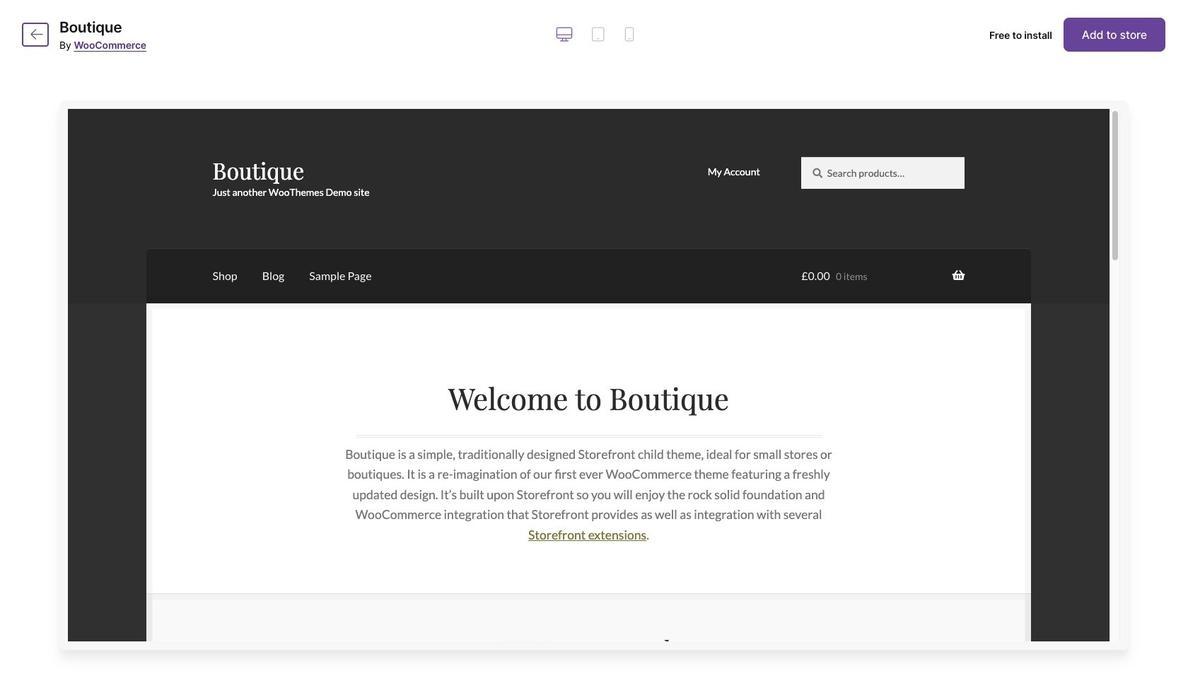 Task type: vqa. For each thing, say whether or not it's contained in the screenshot.
the Service navigation menu element
yes



Task type: describe. For each thing, give the bounding box(es) containing it.
breadcrumb element
[[109, 104, 1079, 117]]

mobile image
[[624, 28, 635, 42]]

theme demo element
[[59, 101, 1129, 650]]

product header image: image
[[110, 274, 742, 681]]

circle user image
[[788, 473, 805, 490]]

file lines image
[[788, 453, 805, 470]]

tablet image
[[592, 28, 604, 42]]



Task type: locate. For each thing, give the bounding box(es) containing it.
service navigation menu element
[[957, 28, 1079, 74]]

circle info image
[[836, 581, 850, 595]]

developed by woocommerce image
[[201, 164, 220, 176]]

open account menu image
[[1057, 40, 1079, 62]]

desktop image
[[556, 28, 572, 42]]

search image
[[983, 40, 1005, 62]]

globe image
[[793, 603, 804, 614]]

message image
[[788, 493, 805, 510]]



